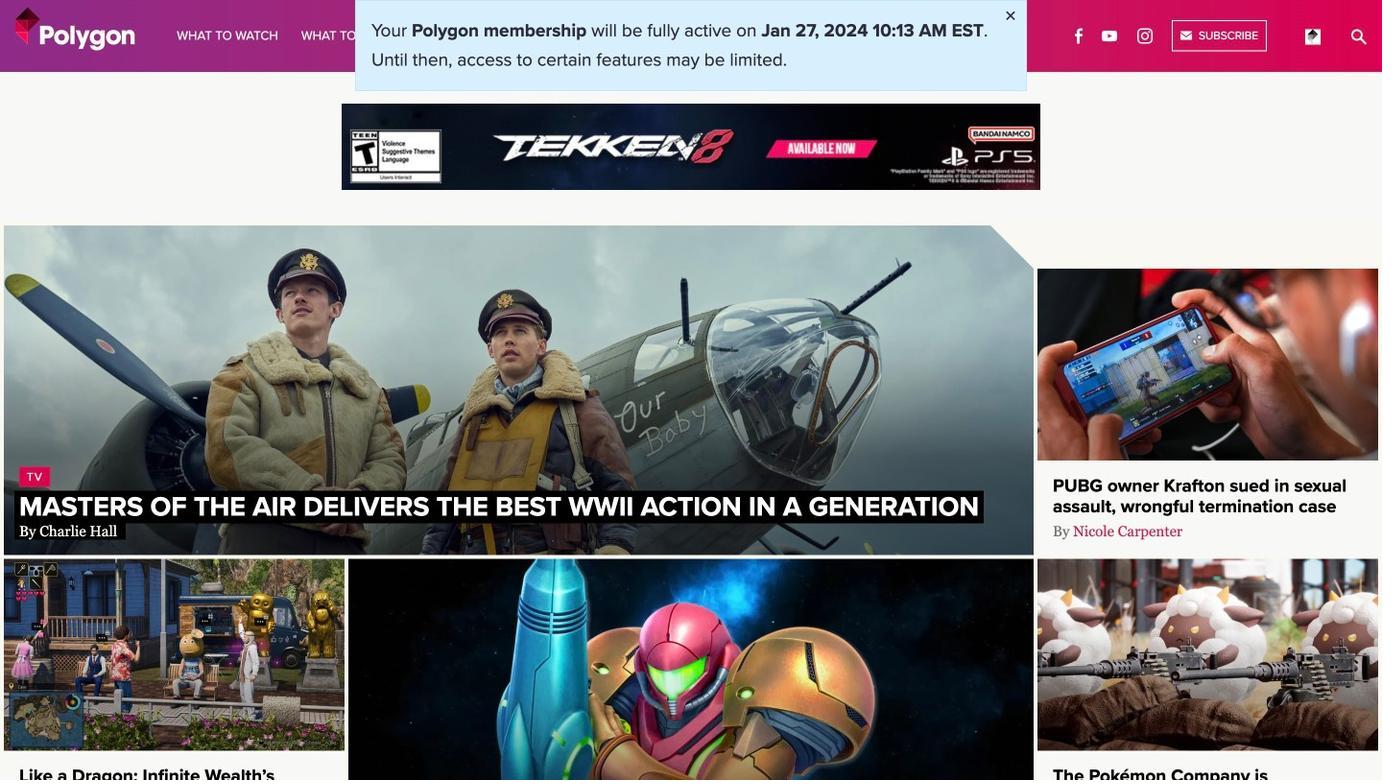 Task type: locate. For each thing, give the bounding box(es) containing it.
advertisement element
[[342, 104, 1041, 190]]

ichiban kasuga greets visitors on dondoko island, including a man with a literal melon head, in like a dragon: infinite wealth image
[[4, 559, 345, 751]]

artwork of samus aran from super smash bros. ultimate in front of the metroid "s" symbol from the original metroid prime 4 reveal trailer image
[[348, 559, 1034, 780]]

callum turner and austin butler stand befor our baby, one of the many il-fated fortresses that co-star in masters of the air. it's bristling with guns. image
[[4, 226, 1034, 556]]



Task type: describe. For each thing, give the bounding box(es) containing it.
a photograph of a person playing playerunknown's battlegrounds (pubg) on a mobile phone. the camera is pointed at the phone's screen from behind, and we only see the player's hands. image
[[1038, 269, 1379, 461]]

a line of three cute, sheep-like pals man heavy machine guns in palworld image
[[1038, 559, 1379, 751]]



Task type: vqa. For each thing, say whether or not it's contained in the screenshot.
A photograph of a person playing PlayerUnknown's Battlegrounds (PUBG) on a mobile phone. The camera is pointed at the phone's screen from behind, and we only see the player's hands.
yes



